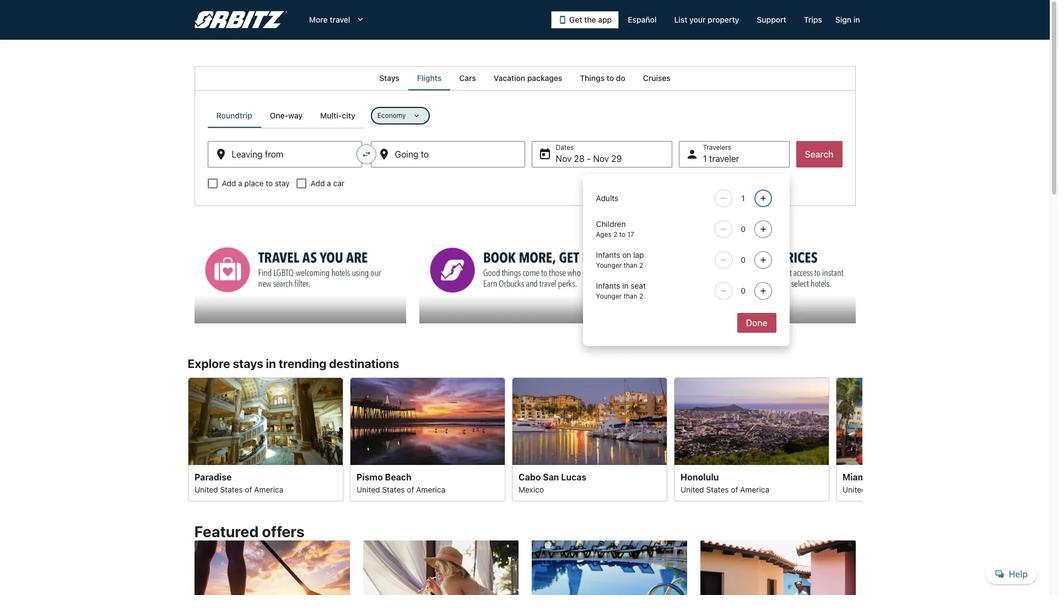Task type: describe. For each thing, give the bounding box(es) containing it.
offers
[[262, 523, 305, 541]]

roundtrip link
[[207, 104, 261, 128]]

younger for infants on lap
[[596, 261, 622, 269]]

roundtrip
[[216, 111, 252, 120]]

1
[[703, 154, 707, 164]]

get the app link
[[551, 11, 619, 29]]

done
[[746, 318, 767, 328]]

stays link
[[370, 66, 408, 90]]

way
[[288, 111, 303, 120]]

sign in
[[835, 15, 860, 24]]

get
[[569, 15, 582, 24]]

increase the number of adults image
[[756, 194, 770, 203]]

more travel
[[309, 15, 350, 24]]

a for car
[[327, 179, 331, 188]]

multi-city
[[320, 111, 355, 120]]

1 nov from the left
[[556, 154, 572, 164]]

add a place to stay
[[222, 179, 290, 188]]

decrease the number of adults image
[[717, 194, 730, 203]]

more
[[309, 15, 328, 24]]

seat
[[631, 281, 646, 290]]

cabo san lucas mexico
[[518, 472, 586, 494]]

united inside paradise united states of america
[[194, 485, 218, 494]]

tab list containing roundtrip
[[207, 104, 364, 128]]

add for add a place to stay
[[222, 179, 236, 188]]

children
[[596, 219, 626, 229]]

of inside the honolulu united states of america
[[731, 485, 738, 494]]

trips
[[804, 15, 822, 24]]

to for children ages 2 to 17
[[619, 230, 626, 239]]

cars link
[[450, 66, 485, 90]]

trending
[[279, 356, 327, 371]]

decrease the number of infants in seat image
[[717, 287, 730, 295]]

stays
[[233, 356, 263, 371]]

beach for pismo beach
[[385, 472, 411, 482]]

1 traveler
[[703, 154, 739, 164]]

things to do link
[[571, 66, 634, 90]]

show next card image
[[856, 433, 869, 446]]

united inside the honolulu united states of america
[[680, 485, 704, 494]]

property
[[708, 15, 739, 24]]

packages
[[527, 73, 562, 83]]

tab list containing stays
[[194, 66, 856, 90]]

featured offers main content
[[0, 66, 1050, 595]]

mexico
[[518, 485, 544, 494]]

one-way link
[[261, 104, 311, 128]]

explore
[[188, 356, 230, 371]]

beach for miami beach
[[870, 472, 897, 482]]

in for infants
[[622, 281, 629, 290]]

one-
[[270, 111, 288, 120]]

trips link
[[795, 10, 831, 30]]

america inside the honolulu united states of america
[[740, 485, 769, 494]]

2 nov from the left
[[593, 154, 609, 164]]

pismo beach featuring a sunset, views and tropical scenes image
[[350, 377, 505, 465]]

america inside pismo beach united states of america
[[416, 485, 445, 494]]

a for place
[[238, 179, 242, 188]]

stays
[[379, 73, 399, 83]]

infants for infants in seat
[[596, 281, 620, 290]]

search
[[805, 149, 834, 159]]

car
[[333, 179, 344, 188]]

lap
[[633, 250, 644, 260]]

28
[[574, 154, 585, 164]]

place
[[244, 179, 264, 188]]

paradise united states of america
[[194, 472, 283, 494]]

the
[[584, 15, 596, 24]]

flights link
[[408, 66, 450, 90]]

vacation packages
[[494, 73, 562, 83]]

cabo
[[518, 472, 541, 482]]

more travel button
[[300, 10, 374, 30]]

on
[[622, 250, 631, 260]]

adults
[[596, 193, 619, 203]]

states inside the honolulu united states of america
[[706, 485, 729, 494]]

united inside pismo beach united states of america
[[356, 485, 380, 494]]

app
[[598, 15, 612, 24]]

lucas
[[561, 472, 586, 482]]

stay
[[275, 179, 290, 188]]

travel
[[330, 15, 350, 24]]

america inside miami beach united states of america
[[902, 485, 931, 494]]

honolulu
[[680, 472, 719, 482]]

marina cabo san lucas which includes a marina, a coastal town and night scenes image
[[512, 377, 667, 465]]

nov 28 - nov 29
[[556, 154, 622, 164]]

17
[[627, 230, 634, 239]]

america inside paradise united states of america
[[254, 485, 283, 494]]

than for on
[[624, 261, 638, 269]]

honolulu united states of america
[[680, 472, 769, 494]]

list
[[674, 15, 687, 24]]

ages
[[596, 230, 612, 239]]

add a car
[[311, 179, 344, 188]]

featured
[[194, 523, 259, 541]]

sign
[[835, 15, 852, 24]]

of inside miami beach united states of america
[[893, 485, 900, 494]]

increase the number of children image
[[756, 225, 770, 234]]

san
[[543, 472, 559, 482]]

orbitz logo image
[[194, 11, 287, 29]]

traveler
[[709, 154, 739, 164]]

support link
[[748, 10, 795, 30]]



Task type: vqa. For each thing, say whether or not it's contained in the screenshot.
More travel dropdown button
yes



Task type: locate. For each thing, give the bounding box(es) containing it.
vacation
[[494, 73, 525, 83]]

search button
[[796, 141, 842, 168]]

to inside tab list
[[607, 73, 614, 83]]

younger for infants in seat
[[596, 292, 622, 300]]

beach right pismo
[[385, 472, 411, 482]]

1 states from the left
[[220, 485, 243, 494]]

states inside paradise united states of america
[[220, 485, 243, 494]]

-
[[587, 154, 591, 164]]

infants in seat younger than 2
[[596, 281, 646, 300]]

states
[[220, 485, 243, 494], [382, 485, 405, 494], [706, 485, 729, 494], [868, 485, 891, 494]]

your
[[690, 15, 706, 24]]

2 down seat
[[639, 292, 643, 300]]

cars
[[459, 73, 476, 83]]

than inside infants in seat younger than 2
[[624, 292, 638, 300]]

add for add a car
[[311, 179, 325, 188]]

multi-
[[320, 111, 342, 120]]

united down paradise on the left
[[194, 485, 218, 494]]

1 than from the top
[[624, 261, 638, 269]]

0 horizontal spatial nov
[[556, 154, 572, 164]]

download the app button image
[[558, 15, 567, 24]]

in left seat
[[622, 281, 629, 290]]

support
[[757, 15, 786, 24]]

of
[[245, 485, 252, 494], [407, 485, 414, 494], [731, 485, 738, 494], [893, 485, 900, 494]]

las vegas featuring interior views image
[[188, 377, 343, 465]]

1 younger from the top
[[596, 261, 622, 269]]

2 down lap
[[639, 261, 643, 269]]

than
[[624, 261, 638, 269], [624, 292, 638, 300]]

in right sign at top
[[854, 15, 860, 24]]

1 horizontal spatial to
[[607, 73, 614, 83]]

a left 'place'
[[238, 179, 242, 188]]

0 vertical spatial in
[[854, 15, 860, 24]]

1 horizontal spatial in
[[622, 281, 629, 290]]

economy button
[[371, 107, 430, 125]]

2 down children
[[613, 230, 617, 239]]

1 vertical spatial than
[[624, 292, 638, 300]]

than inside the infants on lap younger than 2
[[624, 261, 638, 269]]

1 infants from the top
[[596, 250, 620, 260]]

0 vertical spatial 2
[[613, 230, 617, 239]]

younger inside the infants on lap younger than 2
[[596, 261, 622, 269]]

younger
[[596, 261, 622, 269], [596, 292, 622, 300]]

infants
[[596, 250, 620, 260], [596, 281, 620, 290]]

things
[[580, 73, 605, 83]]

infants inside the infants on lap younger than 2
[[596, 250, 620, 260]]

1 america from the left
[[254, 485, 283, 494]]

2 vertical spatial to
[[619, 230, 626, 239]]

get the app
[[569, 15, 612, 24]]

2
[[613, 230, 617, 239], [639, 261, 643, 269], [639, 292, 643, 300]]

2 inside infants in seat younger than 2
[[639, 292, 643, 300]]

united down pismo
[[356, 485, 380, 494]]

list your property link
[[665, 10, 748, 30]]

miami
[[842, 472, 868, 482]]

nov
[[556, 154, 572, 164], [593, 154, 609, 164]]

to for add a place to stay
[[266, 179, 273, 188]]

add
[[222, 179, 236, 188], [311, 179, 325, 188]]

pismo beach united states of america
[[356, 472, 445, 494]]

3 america from the left
[[740, 485, 769, 494]]

add left 'place'
[[222, 179, 236, 188]]

1 beach from the left
[[385, 472, 411, 482]]

2 horizontal spatial in
[[854, 15, 860, 24]]

3 united from the left
[[680, 485, 704, 494]]

3 states from the left
[[706, 485, 729, 494]]

1 vertical spatial 2
[[639, 261, 643, 269]]

nov right -
[[593, 154, 609, 164]]

children ages 2 to 17
[[596, 219, 634, 239]]

0 vertical spatial infants
[[596, 250, 620, 260]]

0 horizontal spatial to
[[266, 179, 273, 188]]

0 horizontal spatial in
[[266, 356, 276, 371]]

decrease the number of infants on lap image
[[717, 256, 730, 265]]

1 vertical spatial in
[[622, 281, 629, 290]]

economy
[[377, 111, 406, 120]]

younger inside infants in seat younger than 2
[[596, 292, 622, 300]]

destinations
[[329, 356, 399, 371]]

in for sign
[[854, 15, 860, 24]]

tab list
[[194, 66, 856, 90], [207, 104, 364, 128]]

beach right 'miami' on the right bottom of the page
[[870, 472, 897, 482]]

infants down the infants on lap younger than 2
[[596, 281, 620, 290]]

makiki - lower punchbowl - tantalus showing landscape views, a sunset and a city image
[[674, 377, 829, 465]]

2 than from the top
[[624, 292, 638, 300]]

2 for in
[[639, 292, 643, 300]]

2 inside the infants on lap younger than 2
[[639, 261, 643, 269]]

29
[[611, 154, 622, 164]]

4 states from the left
[[868, 485, 891, 494]]

0 vertical spatial tab list
[[194, 66, 856, 90]]

2 inside children ages 2 to 17
[[613, 230, 617, 239]]

2 america from the left
[[416, 485, 445, 494]]

1 a from the left
[[238, 179, 242, 188]]

done button
[[737, 313, 776, 333]]

1 add from the left
[[222, 179, 236, 188]]

1 horizontal spatial a
[[327, 179, 331, 188]]

younger down the infants on lap younger than 2
[[596, 292, 622, 300]]

nov 28 - nov 29 button
[[532, 141, 672, 168]]

infants for infants on lap
[[596, 250, 620, 260]]

2 infants from the top
[[596, 281, 620, 290]]

2 beach from the left
[[870, 472, 897, 482]]

0 horizontal spatial a
[[238, 179, 242, 188]]

español button
[[619, 10, 665, 30]]

2 horizontal spatial to
[[619, 230, 626, 239]]

a
[[238, 179, 242, 188], [327, 179, 331, 188]]

states inside pismo beach united states of america
[[382, 485, 405, 494]]

cruises link
[[634, 66, 679, 90]]

2 for on
[[639, 261, 643, 269]]

infants inside infants in seat younger than 2
[[596, 281, 620, 290]]

flights
[[417, 73, 442, 83]]

4 united from the left
[[842, 485, 866, 494]]

paradise
[[194, 472, 231, 482]]

united
[[194, 485, 218, 494], [356, 485, 380, 494], [680, 485, 704, 494], [842, 485, 866, 494]]

in inside dropdown button
[[854, 15, 860, 24]]

than down seat
[[624, 292, 638, 300]]

in
[[854, 15, 860, 24], [622, 281, 629, 290], [266, 356, 276, 371]]

1 vertical spatial tab list
[[207, 104, 364, 128]]

multi-city link
[[311, 104, 364, 128]]

4 of from the left
[[893, 485, 900, 494]]

1 vertical spatial infants
[[596, 281, 620, 290]]

2 add from the left
[[311, 179, 325, 188]]

0 vertical spatial to
[[607, 73, 614, 83]]

city
[[342, 111, 355, 120]]

1 horizontal spatial nov
[[593, 154, 609, 164]]

1 vertical spatial younger
[[596, 292, 622, 300]]

2 a from the left
[[327, 179, 331, 188]]

2 younger from the top
[[596, 292, 622, 300]]

of inside pismo beach united states of america
[[407, 485, 414, 494]]

states down 'miami' on the right bottom of the page
[[868, 485, 891, 494]]

swap origin and destination values image
[[361, 149, 371, 159]]

2 vertical spatial in
[[266, 356, 276, 371]]

to left stay
[[266, 179, 273, 188]]

2 of from the left
[[407, 485, 414, 494]]

vacation packages link
[[485, 66, 571, 90]]

than for in
[[624, 292, 638, 300]]

1 traveler button
[[679, 141, 790, 168]]

3 of from the left
[[731, 485, 738, 494]]

beach inside pismo beach united states of america
[[385, 472, 411, 482]]

states inside miami beach united states of america
[[868, 485, 891, 494]]

español
[[628, 15, 657, 24]]

a left car
[[327, 179, 331, 188]]

2 united from the left
[[356, 485, 380, 494]]

miami beach united states of america
[[842, 472, 931, 494]]

united inside miami beach united states of america
[[842, 485, 866, 494]]

miami beach featuring a city and street scenes image
[[836, 377, 991, 465]]

1 horizontal spatial add
[[311, 179, 325, 188]]

to
[[607, 73, 614, 83], [266, 179, 273, 188], [619, 230, 626, 239]]

states down honolulu
[[706, 485, 729, 494]]

nov left '28'
[[556, 154, 572, 164]]

pismo
[[356, 472, 383, 482]]

featured offers region
[[188, 517, 862, 595]]

0 vertical spatial than
[[624, 261, 638, 269]]

1 horizontal spatial beach
[[870, 472, 897, 482]]

show previous card image
[[181, 433, 194, 446]]

to inside children ages 2 to 17
[[619, 230, 626, 239]]

1 of from the left
[[245, 485, 252, 494]]

states down paradise on the left
[[220, 485, 243, 494]]

sign in button
[[831, 10, 864, 30]]

1 vertical spatial to
[[266, 179, 273, 188]]

list your property
[[674, 15, 739, 24]]

0 horizontal spatial beach
[[385, 472, 411, 482]]

united down 'miami' on the right bottom of the page
[[842, 485, 866, 494]]

in right stays
[[266, 356, 276, 371]]

states down pismo
[[382, 485, 405, 494]]

infants left on
[[596, 250, 620, 260]]

featured offers
[[194, 523, 305, 541]]

increase the number of infants in seat image
[[756, 287, 770, 295]]

2 states from the left
[[382, 485, 405, 494]]

younger up infants in seat younger than 2
[[596, 261, 622, 269]]

infants on lap younger than 2
[[596, 250, 644, 269]]

do
[[616, 73, 625, 83]]

beach inside miami beach united states of america
[[870, 472, 897, 482]]

0 horizontal spatial add
[[222, 179, 236, 188]]

4 america from the left
[[902, 485, 931, 494]]

things to do
[[580, 73, 625, 83]]

0 vertical spatial younger
[[596, 261, 622, 269]]

in inside infants in seat younger than 2
[[622, 281, 629, 290]]

1 united from the left
[[194, 485, 218, 494]]

add left car
[[311, 179, 325, 188]]

decrease the number of children image
[[717, 225, 730, 234]]

to left do
[[607, 73, 614, 83]]

united down honolulu
[[680, 485, 704, 494]]

than down on
[[624, 261, 638, 269]]

explore stays in trending destinations
[[188, 356, 399, 371]]

increase the number of infants on lap image
[[756, 256, 770, 265]]

to left 17
[[619, 230, 626, 239]]

cruises
[[643, 73, 671, 83]]

2 vertical spatial 2
[[639, 292, 643, 300]]

of inside paradise united states of america
[[245, 485, 252, 494]]

one-way
[[270, 111, 303, 120]]



